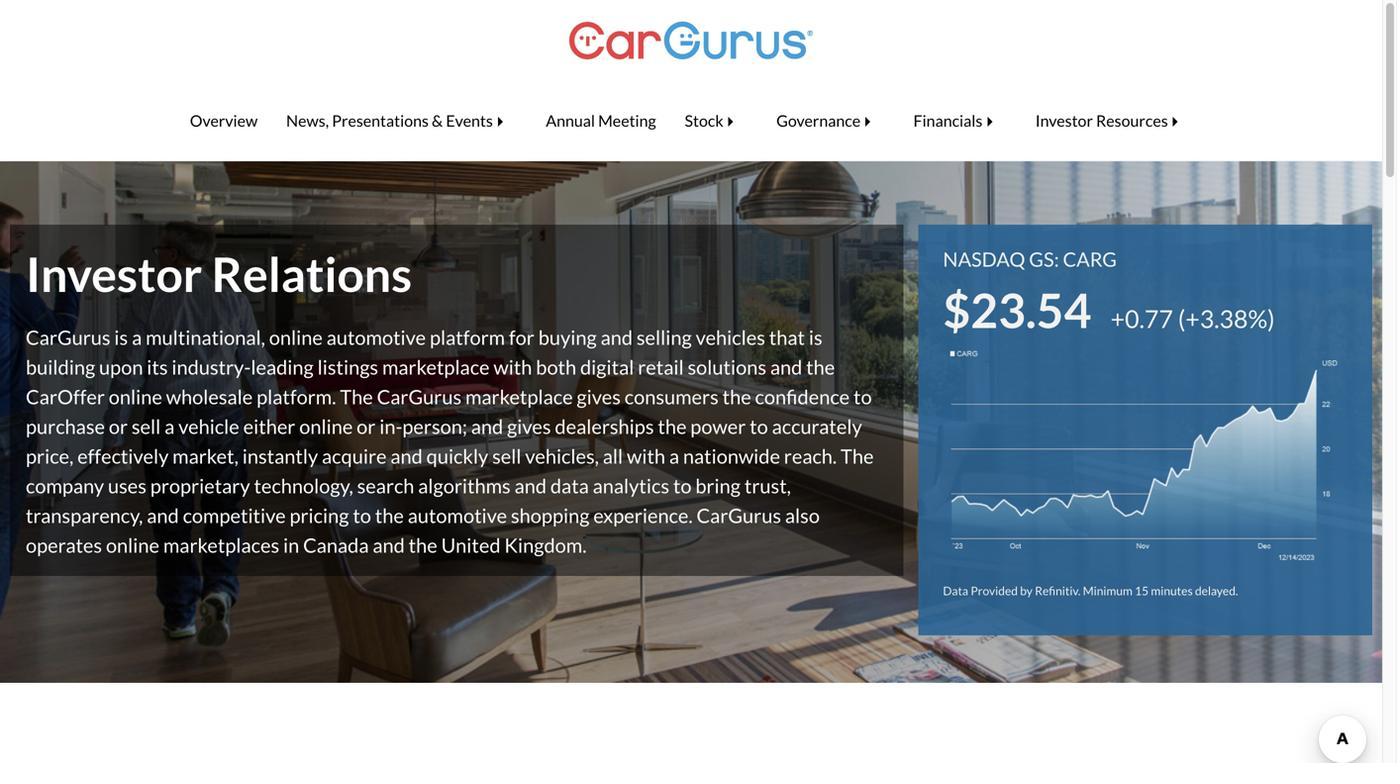 Task type: describe. For each thing, give the bounding box(es) containing it.
experience.
[[593, 504, 693, 528]]

to up nationwide
[[750, 415, 768, 439]]

digital
[[580, 356, 634, 379]]

person;
[[402, 415, 467, 439]]

investor for investor relations
[[26, 245, 202, 302]]

wholesale
[[166, 385, 253, 409]]

stock
[[685, 111, 723, 130]]

1 vertical spatial with
[[627, 445, 665, 468]]

uses
[[108, 474, 146, 498]]

technology,
[[254, 474, 353, 498]]

annual meeting
[[546, 111, 656, 130]]

stock link
[[670, 97, 762, 145]]

0 vertical spatial automotive
[[326, 326, 426, 350]]

and right canada
[[373, 534, 405, 558]]

that
[[769, 326, 805, 350]]

nationwide
[[683, 445, 780, 468]]

minutes
[[1151, 584, 1193, 598]]

caroffer
[[26, 385, 105, 409]]

to left bring
[[673, 474, 692, 498]]

resources
[[1096, 111, 1168, 130]]

quickly
[[426, 445, 488, 468]]

online up 'leading' on the top
[[269, 326, 323, 350]]

and down that
[[770, 356, 802, 379]]

search
[[357, 474, 414, 498]]

financials
[[913, 111, 982, 130]]

united
[[441, 534, 501, 558]]

1 vertical spatial the
[[841, 445, 874, 468]]

0 vertical spatial the
[[340, 385, 373, 409]]

2 horizontal spatial a
[[669, 445, 679, 468]]

vehicles,
[[525, 445, 599, 468]]

industry-
[[172, 356, 251, 379]]

and down "proprietary"
[[147, 504, 179, 528]]

upon
[[99, 356, 143, 379]]

meeting
[[598, 111, 656, 130]]

0 horizontal spatial gives
[[507, 415, 551, 439]]

+0.77
[[1110, 304, 1173, 334]]

all
[[603, 445, 623, 468]]

investor relations
[[26, 245, 412, 302]]

vehicle
[[178, 415, 239, 439]]

nasdaq gs: carg $23.54 +0.77 (+3.38%)
[[943, 247, 1275, 338]]

minimum
[[1083, 584, 1133, 598]]

1 vertical spatial sell
[[492, 445, 521, 468]]

15
[[1135, 584, 1149, 598]]

pricing
[[290, 504, 349, 528]]

transparency,
[[26, 504, 143, 528]]

buying
[[538, 326, 597, 350]]

investor for investor resources
[[1035, 111, 1093, 130]]

price,
[[26, 445, 74, 468]]

data
[[943, 584, 968, 598]]

1 vertical spatial automotive
[[408, 504, 507, 528]]

canada
[[303, 534, 369, 558]]

news, presentations & events link
[[272, 97, 532, 145]]

0 vertical spatial marketplace
[[382, 356, 490, 379]]

financials link
[[899, 97, 1021, 145]]

listings
[[317, 356, 378, 379]]

kingdom.
[[504, 534, 587, 558]]

carg
[[1063, 247, 1117, 271]]

governance
[[776, 111, 861, 130]]

operates
[[26, 534, 102, 558]]

the down consumers
[[658, 415, 687, 439]]

1 horizontal spatial a
[[164, 415, 175, 439]]

stock chart for carg image
[[943, 346, 1348, 562]]

1 horizontal spatial cargurus
[[377, 385, 462, 409]]

leading
[[251, 356, 314, 379]]

relations
[[212, 245, 412, 302]]

and up the quickly
[[471, 415, 503, 439]]

competitive
[[183, 504, 286, 528]]

by
[[1020, 584, 1033, 598]]

both
[[536, 356, 576, 379]]

0 vertical spatial cargurus
[[26, 326, 110, 350]]

reach.
[[784, 445, 837, 468]]

online down transparency, in the bottom of the page
[[106, 534, 159, 558]]

gs:
[[1029, 247, 1059, 271]]

data provided by refinitiv. minimum 15 minutes delayed.
[[943, 584, 1238, 598]]

&
[[432, 111, 443, 130]]

investor resources link
[[1021, 97, 1207, 145]]

overview
[[190, 111, 258, 130]]



Task type: locate. For each thing, give the bounding box(es) containing it.
the up confidence
[[806, 356, 835, 379]]

solutions
[[688, 356, 766, 379]]

1 horizontal spatial is
[[809, 326, 822, 350]]

annual
[[546, 111, 595, 130]]

2 or from the left
[[357, 415, 376, 439]]

0 horizontal spatial is
[[114, 326, 128, 350]]

investor up upon
[[26, 245, 202, 302]]

analytics
[[593, 474, 669, 498]]

for
[[509, 326, 535, 350]]

1 or from the left
[[109, 415, 128, 439]]

and up digital
[[601, 326, 633, 350]]

a
[[132, 326, 142, 350], [164, 415, 175, 439], [669, 445, 679, 468]]

acquire
[[322, 445, 387, 468]]

0 horizontal spatial or
[[109, 415, 128, 439]]

cargurus up building
[[26, 326, 110, 350]]

is up upon
[[114, 326, 128, 350]]

presentations
[[332, 111, 429, 130]]

menu bar containing overview
[[10, 81, 1372, 160]]

0 vertical spatial a
[[132, 326, 142, 350]]

cargurus up person; at the left of page
[[377, 385, 462, 409]]

2 horizontal spatial cargurus
[[697, 504, 781, 528]]

automotive up listings
[[326, 326, 426, 350]]

0 horizontal spatial a
[[132, 326, 142, 350]]

company
[[26, 474, 104, 498]]

1 horizontal spatial investor
[[1035, 111, 1093, 130]]

automotive down algorithms
[[408, 504, 507, 528]]

gives up dealerships
[[577, 385, 621, 409]]

building
[[26, 356, 95, 379]]

investor resources
[[1035, 111, 1168, 130]]

governance link
[[762, 97, 899, 145]]

1 horizontal spatial or
[[357, 415, 376, 439]]

annual meeting link
[[532, 97, 670, 145]]

1 vertical spatial a
[[164, 415, 175, 439]]

$23.54
[[943, 281, 1091, 338]]

cargurus logo image
[[568, 0, 814, 81]]

and
[[601, 326, 633, 350], [770, 356, 802, 379], [471, 415, 503, 439], [390, 445, 423, 468], [514, 474, 547, 498], [147, 504, 179, 528], [373, 534, 405, 558]]

sell right the quickly
[[492, 445, 521, 468]]

(+3.38%)
[[1178, 304, 1275, 334]]

accurately
[[772, 415, 862, 439]]

to up accurately
[[853, 385, 872, 409]]

and down in-
[[390, 445, 423, 468]]

gives
[[577, 385, 621, 409], [507, 415, 551, 439]]

1 is from the left
[[114, 326, 128, 350]]

0 vertical spatial gives
[[577, 385, 621, 409]]

dealerships
[[555, 415, 654, 439]]

0 horizontal spatial with
[[493, 356, 532, 379]]

data
[[550, 474, 589, 498]]

0 horizontal spatial the
[[340, 385, 373, 409]]

platform.
[[257, 385, 336, 409]]

0 vertical spatial with
[[493, 356, 532, 379]]

menu bar
[[10, 81, 1372, 160]]

in
[[283, 534, 299, 558]]

0 vertical spatial investor
[[1035, 111, 1093, 130]]

1 vertical spatial cargurus
[[377, 385, 462, 409]]

a up analytics
[[669, 445, 679, 468]]

1 vertical spatial marketplace
[[465, 385, 573, 409]]

online down upon
[[109, 385, 162, 409]]

gives up the vehicles,
[[507, 415, 551, 439]]

trust,
[[744, 474, 791, 498]]

2 vertical spatial cargurus
[[697, 504, 781, 528]]

in-
[[379, 415, 402, 439]]

online up acquire
[[299, 415, 353, 439]]

is
[[114, 326, 128, 350], [809, 326, 822, 350]]

platform
[[430, 326, 505, 350]]

the down listings
[[340, 385, 373, 409]]

instantly
[[242, 445, 318, 468]]

0 vertical spatial sell
[[132, 415, 161, 439]]

a left vehicle
[[164, 415, 175, 439]]

the left united
[[409, 534, 437, 558]]

1 horizontal spatial sell
[[492, 445, 521, 468]]

marketplace
[[382, 356, 490, 379], [465, 385, 573, 409]]

cargurus down bring
[[697, 504, 781, 528]]

investor
[[1035, 111, 1093, 130], [26, 245, 202, 302]]

to down search
[[353, 504, 371, 528]]

2 vertical spatial a
[[669, 445, 679, 468]]

vehicles
[[696, 326, 765, 350]]

bring
[[695, 474, 741, 498]]

effectively
[[77, 445, 169, 468]]

refinitiv.
[[1035, 584, 1080, 598]]

online
[[269, 326, 323, 350], [109, 385, 162, 409], [299, 415, 353, 439], [106, 534, 159, 558]]

investor left resources
[[1035, 111, 1093, 130]]

or
[[109, 415, 128, 439], [357, 415, 376, 439]]

0 horizontal spatial cargurus
[[26, 326, 110, 350]]

1 horizontal spatial with
[[627, 445, 665, 468]]

either
[[243, 415, 295, 439]]

confidence
[[755, 385, 850, 409]]

news,
[[286, 111, 329, 130]]

purchase
[[26, 415, 105, 439]]

1 vertical spatial investor
[[26, 245, 202, 302]]

proprietary
[[150, 474, 250, 498]]

0 horizontal spatial sell
[[132, 415, 161, 439]]

marketplace down platform
[[382, 356, 490, 379]]

its
[[147, 356, 168, 379]]

nasdaq
[[943, 247, 1025, 271]]

0 horizontal spatial investor
[[26, 245, 202, 302]]

cargurus
[[26, 326, 110, 350], [377, 385, 462, 409], [697, 504, 781, 528]]

delayed.
[[1195, 584, 1238, 598]]

provided
[[971, 584, 1018, 598]]

with down for
[[493, 356, 532, 379]]

the down search
[[375, 504, 404, 528]]

consumers
[[625, 385, 719, 409]]

retail
[[638, 356, 684, 379]]

or left in-
[[357, 415, 376, 439]]

and up "shopping"
[[514, 474, 547, 498]]

overview link
[[176, 97, 272, 145]]

1 horizontal spatial gives
[[577, 385, 621, 409]]

power
[[690, 415, 746, 439]]

the right the reach.
[[841, 445, 874, 468]]

1 horizontal spatial the
[[841, 445, 874, 468]]

multinational,
[[146, 326, 265, 350]]

cargurus is a multinational, online automotive platform for buying and selling vehicles that is building upon its industry-leading listings marketplace with both digital retail solutions and the caroffer online wholesale platform. the cargurus marketplace gives consumers the confidence to purchase or sell a vehicle either online or in-person; and gives dealerships the power to accurately price, effectively market, instantly acquire and quickly sell vehicles, all with a nationwide reach. the company uses proprietary technology, search algorithms and data analytics to bring trust, transparency, and competitive pricing to the automotive shopping experience. cargurus also operates online marketplaces in canada and the united kingdom.
[[26, 326, 874, 558]]

1 vertical spatial gives
[[507, 415, 551, 439]]

algorithms
[[418, 474, 511, 498]]

events
[[446, 111, 493, 130]]

selling
[[637, 326, 692, 350]]

2 is from the left
[[809, 326, 822, 350]]

the down solutions
[[722, 385, 751, 409]]

market,
[[172, 445, 238, 468]]

a up upon
[[132, 326, 142, 350]]

also
[[785, 504, 820, 528]]

automotive
[[326, 326, 426, 350], [408, 504, 507, 528]]

is right that
[[809, 326, 822, 350]]

marketplaces
[[163, 534, 279, 558]]

marketplace down both
[[465, 385, 573, 409]]

with right all
[[627, 445, 665, 468]]

or up effectively
[[109, 415, 128, 439]]

sell up effectively
[[132, 415, 161, 439]]

shopping
[[511, 504, 590, 528]]

the
[[806, 356, 835, 379], [722, 385, 751, 409], [658, 415, 687, 439], [375, 504, 404, 528], [409, 534, 437, 558]]

news, presentations & events
[[286, 111, 493, 130]]

investor inside investor resources link
[[1035, 111, 1093, 130]]



Task type: vqa. For each thing, say whether or not it's contained in the screenshot.
Stock
yes



